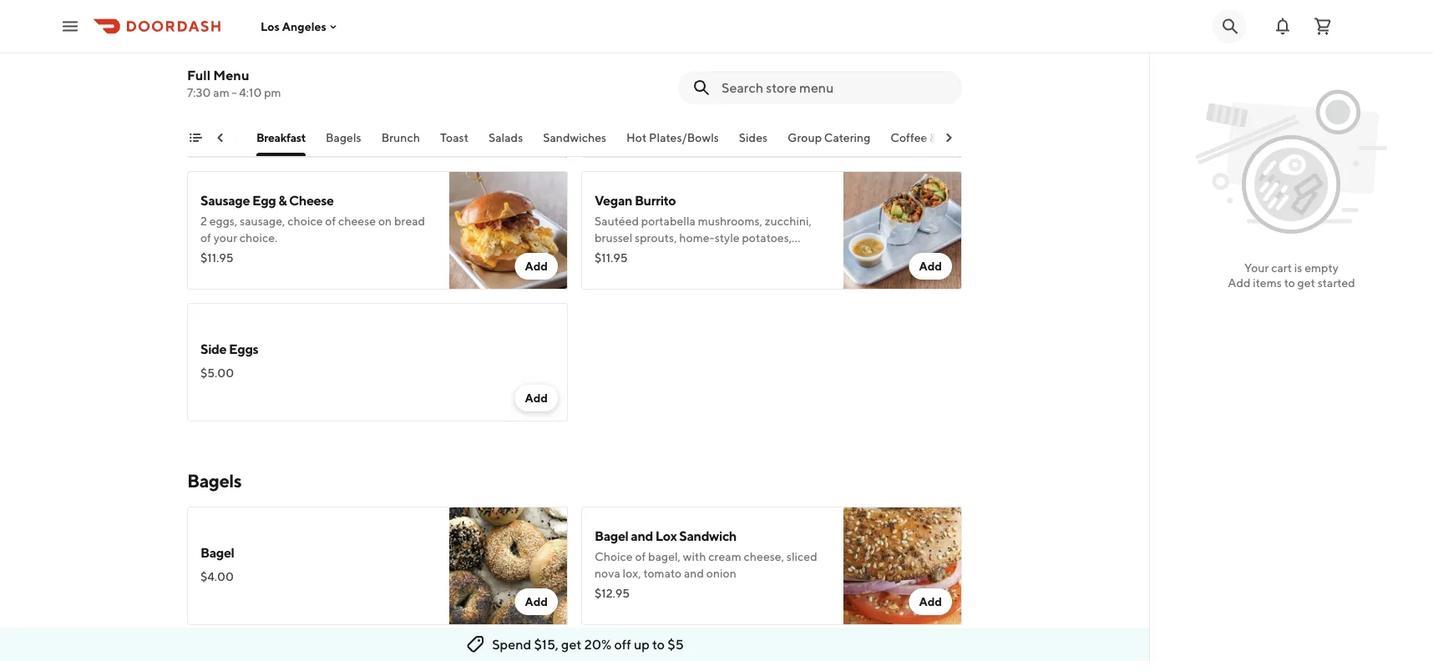 Task type: locate. For each thing, give the bounding box(es) containing it.
white
[[621, 61, 658, 76]]

open menu image
[[60, 16, 80, 36]]

1 horizontal spatial avocado,
[[595, 248, 643, 262]]

1 vertical spatial 2
[[201, 214, 207, 228]]

style inside brisket breakfast bowl 2 eggs, cheddar cheese, 14 hour smoked bbq brisket, home style potatoes, avocado, pickled red onions, mixed greens and chipotle mayo.
[[304, 99, 329, 113]]

style
[[304, 99, 329, 113], [715, 231, 740, 245]]

to down cart
[[1285, 276, 1296, 290]]

0 vertical spatial get
[[1298, 276, 1316, 290]]

los angeles
[[261, 19, 327, 33]]

with
[[719, 82, 743, 96], [683, 550, 706, 564]]

with inside egg white veggie omelette market veggies, served with green salad and toast. $14.95
[[719, 82, 743, 96]]

0 vertical spatial style
[[304, 99, 329, 113]]

your
[[1245, 261, 1269, 275]]

your
[[214, 231, 237, 245]]

1 horizontal spatial potatoes,
[[742, 231, 792, 245]]

with inside bagel and lox sandwich choice of bagel, with cream cheese, sliced nova lox, tomato and onion $12.95
[[683, 550, 706, 564]]

get down is
[[1298, 276, 1316, 290]]

1 vertical spatial cheese,
[[744, 550, 785, 564]]

1 horizontal spatial bagels
[[325, 131, 361, 145]]

breakfast down onions,
[[256, 131, 305, 145]]

1 horizontal spatial $11.95
[[595, 251, 628, 265]]

breakfast up cheddar
[[245, 61, 301, 76]]

avocado, down smoked
[[384, 99, 432, 113]]

0 horizontal spatial bagels
[[187, 470, 242, 492]]

full
[[187, 67, 211, 83]]

angeles
[[282, 19, 327, 33]]

avocado, up peppers,
[[595, 248, 643, 262]]

home-
[[680, 231, 715, 245]]

sandwiches
[[543, 131, 606, 145]]

bagel and lox platter image
[[449, 639, 568, 662]]

sandwich
[[680, 528, 737, 544]]

bagel up $4.00
[[201, 545, 234, 561]]

1 vertical spatial potatoes,
[[742, 231, 792, 245]]

$11.95
[[201, 251, 234, 265], [595, 251, 628, 265]]

to inside your cart is empty add items to get started
[[1285, 276, 1296, 290]]

0 horizontal spatial avocado,
[[384, 99, 432, 113]]

spend
[[492, 637, 532, 653]]

0 horizontal spatial bagel
[[201, 545, 234, 561]]

onions
[[781, 248, 816, 262]]

0 vertical spatial &
[[930, 131, 937, 145]]

0 horizontal spatial style
[[304, 99, 329, 113]]

scroll menu navigation left image
[[214, 131, 227, 145]]

coffee & tea button
[[891, 130, 958, 156]]

bagel inside bagel and lox sandwich choice of bagel, with cream cheese, sliced nova lox, tomato and onion $12.95
[[595, 528, 629, 544]]

cart
[[1272, 261, 1293, 275]]

1 horizontal spatial &
[[818, 248, 826, 262]]

1 vertical spatial avocado,
[[595, 248, 643, 262]]

potatoes, up the sautéed
[[742, 231, 792, 245]]

peppers,
[[595, 264, 641, 278]]

& up sausage,
[[278, 193, 287, 208]]

1 horizontal spatial bagel
[[595, 528, 629, 544]]

to for up
[[653, 637, 665, 653]]

get inside your cart is empty add items to get started
[[1298, 276, 1316, 290]]

0 vertical spatial cheese,
[[286, 82, 327, 96]]

pickled
[[201, 116, 239, 130]]

started
[[1318, 276, 1356, 290]]

& right onions
[[818, 248, 826, 262]]

1 vertical spatial to
[[653, 637, 665, 653]]

with down sandwich
[[683, 550, 706, 564]]

0 vertical spatial egg
[[595, 61, 619, 76]]

zucchini,
[[765, 214, 812, 228]]

1 horizontal spatial egg
[[595, 61, 619, 76]]

2
[[201, 82, 207, 96], [201, 214, 207, 228]]

0 vertical spatial bagel
[[595, 528, 629, 544]]

hot
[[626, 131, 646, 145]]

0 vertical spatial avocado,
[[384, 99, 432, 113]]

2 vertical spatial &
[[818, 248, 826, 262]]

and inside egg white veggie omelette market veggies, served with green salad and toast. $14.95
[[808, 82, 828, 96]]

1 vertical spatial eggs,
[[209, 214, 237, 228]]

0 horizontal spatial of
[[201, 231, 211, 245]]

of left your
[[201, 231, 211, 245]]

sides button
[[739, 130, 767, 156]]

sausage egg & cheese image
[[449, 171, 568, 290]]

0 horizontal spatial to
[[653, 637, 665, 653]]

tea
[[939, 131, 958, 145]]

$4.00
[[201, 570, 234, 584]]

market
[[595, 82, 633, 96]]

up
[[634, 637, 650, 653]]

style down the mushrooms,
[[715, 231, 740, 245]]

potatoes,
[[332, 99, 381, 113], [742, 231, 792, 245]]

2 horizontal spatial &
[[930, 131, 937, 145]]

1 horizontal spatial get
[[1298, 276, 1316, 290]]

bagel and lox sandwich image
[[844, 507, 962, 626]]

los angeles button
[[261, 19, 340, 33]]

$14.95
[[595, 119, 631, 133]]

nova
[[595, 567, 621, 581]]

cheese, down bowl
[[286, 82, 327, 96]]

style up mixed
[[304, 99, 329, 113]]

1 horizontal spatial style
[[715, 231, 740, 245]]

with down omelette
[[719, 82, 743, 96]]

brisket,
[[229, 99, 269, 113]]

1 vertical spatial style
[[715, 231, 740, 245]]

salads button
[[488, 130, 523, 156]]

1 eggs, from the top
[[209, 82, 237, 96]]

potatoes, inside brisket breakfast bowl 2 eggs, cheddar cheese, 14 hour smoked bbq brisket, home style potatoes, avocado, pickled red onions, mixed greens and chipotle mayo.
[[332, 99, 381, 113]]

and
[[808, 82, 828, 96], [375, 116, 395, 130], [631, 528, 653, 544], [684, 567, 704, 581]]

cream
[[709, 550, 742, 564]]

2 vertical spatial of
[[635, 550, 646, 564]]

eggs, up your
[[209, 214, 237, 228]]

0 vertical spatial breakfast
[[245, 61, 301, 76]]

2 eggs, from the top
[[209, 214, 237, 228]]

& inside "sausage egg & cheese 2 eggs, sausage, choice of cheese on bread of your choice. $11.95"
[[278, 193, 287, 208]]

and left lox
[[631, 528, 653, 544]]

2 left am
[[201, 82, 207, 96]]

0 vertical spatial 2
[[201, 82, 207, 96]]

1 horizontal spatial with
[[719, 82, 743, 96]]

of up 'lox,' on the bottom left of the page
[[635, 550, 646, 564]]

2 inside "sausage egg & cheese 2 eggs, sausage, choice of cheese on bread of your choice. $11.95"
[[201, 214, 207, 228]]

of right choice
[[325, 214, 336, 228]]

veggie
[[660, 61, 702, 76]]

cheese, inside bagel and lox sandwich choice of bagel, with cream cheese, sliced nova lox, tomato and onion $12.95
[[744, 550, 785, 564]]

1 vertical spatial bagels
[[187, 470, 242, 492]]

bowl
[[303, 61, 333, 76]]

to
[[1285, 276, 1296, 290], [653, 637, 665, 653]]

omelette
[[704, 61, 762, 76]]

0 vertical spatial of
[[325, 214, 336, 228]]

cheese, left sliced at the bottom of the page
[[744, 550, 785, 564]]

egg up sausage,
[[252, 193, 276, 208]]

0 vertical spatial potatoes,
[[332, 99, 381, 113]]

$11.95 down brussel
[[595, 251, 628, 265]]

4:10
[[239, 86, 262, 99]]

0 horizontal spatial with
[[683, 550, 706, 564]]

side eggs
[[201, 341, 258, 357]]

1 horizontal spatial of
[[325, 214, 336, 228]]

0 items, open order cart image
[[1313, 16, 1333, 36]]

mayo.
[[247, 132, 278, 146]]

bagel,
[[648, 550, 681, 564]]

& left tea
[[930, 131, 937, 145]]

1 2 from the top
[[201, 82, 207, 96]]

& inside button
[[930, 131, 937, 145]]

and right salad
[[808, 82, 828, 96]]

&
[[930, 131, 937, 145], [278, 193, 287, 208], [818, 248, 826, 262]]

1 vertical spatial bagel
[[201, 545, 234, 561]]

0 vertical spatial to
[[1285, 276, 1296, 290]]

1 vertical spatial egg
[[252, 193, 276, 208]]

mixed
[[302, 116, 335, 130]]

and inside brisket breakfast bowl 2 eggs, cheddar cheese, 14 hour smoked bbq brisket, home style potatoes, avocado, pickled red onions, mixed greens and chipotle mayo.
[[375, 116, 395, 130]]

1 vertical spatial &
[[278, 193, 287, 208]]

and up brunch
[[375, 116, 395, 130]]

red
[[242, 116, 260, 130]]

0 horizontal spatial cheese,
[[286, 82, 327, 96]]

0 vertical spatial bagels
[[325, 131, 361, 145]]

sprouts,
[[635, 231, 677, 245]]

0 horizontal spatial egg
[[252, 193, 276, 208]]

group catering button
[[788, 130, 870, 156]]

potatoes, down hour
[[332, 99, 381, 113]]

0 horizontal spatial $11.95
[[201, 251, 234, 265]]

1 vertical spatial with
[[683, 550, 706, 564]]

0 horizontal spatial potatoes,
[[332, 99, 381, 113]]

side
[[201, 341, 227, 357]]

2 $11.95 from the left
[[595, 251, 628, 265]]

$11.95 down your
[[201, 251, 234, 265]]

catering
[[824, 131, 870, 145]]

to right up
[[653, 637, 665, 653]]

egg white veggie omelette market veggies, served with green salad and toast. $14.95
[[595, 61, 828, 133]]

breakfast inside brisket breakfast bowl 2 eggs, cheddar cheese, 14 hour smoked bbq brisket, home style potatoes, avocado, pickled red onions, mixed greens and chipotle mayo.
[[245, 61, 301, 76]]

avocado,
[[384, 99, 432, 113], [595, 248, 643, 262]]

items
[[1254, 276, 1282, 290]]

2 2 from the top
[[201, 214, 207, 228]]

add button
[[515, 121, 558, 148], [909, 121, 952, 148], [515, 253, 558, 280], [909, 253, 952, 280], [515, 385, 558, 412], [515, 589, 558, 616], [909, 589, 952, 616]]

1 $11.95 from the left
[[201, 251, 234, 265]]

get
[[1298, 276, 1316, 290], [562, 637, 582, 653]]

$15,
[[534, 637, 559, 653]]

avocado, inside vegan burrito sautéed portabella mushrooms, zucchini, brussel sprouts, home-style potatoes, avocado, cherry tomatoes, sautéed onions & peppers, fresh spicy salsa.
[[595, 248, 643, 262]]

bagel up choice
[[595, 528, 629, 544]]

popular items button
[[163, 130, 236, 156]]

0 vertical spatial eggs,
[[209, 82, 237, 96]]

egg up "market"
[[595, 61, 619, 76]]

popular items
[[163, 131, 236, 145]]

eggs, up "bbq"
[[209, 82, 237, 96]]

1 vertical spatial get
[[562, 637, 582, 653]]

tomato
[[644, 567, 682, 581]]

of inside bagel and lox sandwich choice of bagel, with cream cheese, sliced nova lox, tomato and onion $12.95
[[635, 550, 646, 564]]

cheese,
[[286, 82, 327, 96], [744, 550, 785, 564]]

bagels
[[325, 131, 361, 145], [187, 470, 242, 492]]

portabella
[[642, 214, 696, 228]]

get right $15,
[[562, 637, 582, 653]]

2 down sausage at the left of the page
[[201, 214, 207, 228]]

onions,
[[262, 116, 300, 130]]

los
[[261, 19, 280, 33]]

brunch
[[381, 131, 420, 145]]

1 horizontal spatial to
[[1285, 276, 1296, 290]]

vegan burrito sautéed portabella mushrooms, zucchini, brussel sprouts, home-style potatoes, avocado, cherry tomatoes, sautéed onions & peppers, fresh spicy salsa.
[[595, 193, 826, 278]]

1 horizontal spatial cheese,
[[744, 550, 785, 564]]

add inside your cart is empty add items to get started
[[1228, 276, 1251, 290]]

add
[[525, 127, 548, 141], [919, 127, 942, 141], [525, 259, 548, 273], [919, 259, 942, 273], [1228, 276, 1251, 290], [525, 391, 548, 405], [525, 595, 548, 609], [919, 595, 942, 609]]

0 horizontal spatial &
[[278, 193, 287, 208]]

empty
[[1305, 261, 1339, 275]]

0 vertical spatial with
[[719, 82, 743, 96]]

2 horizontal spatial of
[[635, 550, 646, 564]]

tomatoes,
[[681, 248, 734, 262]]

breakfast
[[245, 61, 301, 76], [256, 131, 305, 145]]

is
[[1295, 261, 1303, 275]]



Task type: vqa. For each thing, say whether or not it's contained in the screenshot.
$4.99 associated with Snak Club Raw Almonds | 2.75oz
no



Task type: describe. For each thing, give the bounding box(es) containing it.
burrito
[[635, 193, 676, 208]]

avocado, inside brisket breakfast bowl 2 eggs, cheddar cheese, 14 hour smoked bbq brisket, home style potatoes, avocado, pickled red onions, mixed greens and chipotle mayo.
[[384, 99, 432, 113]]

plates/bowls
[[649, 131, 719, 145]]

items
[[206, 131, 236, 145]]

coffee
[[891, 131, 927, 145]]

egg white veggie omelette image
[[844, 39, 962, 158]]

choice.
[[240, 231, 278, 245]]

-
[[232, 86, 237, 99]]

& inside vegan burrito sautéed portabella mushrooms, zucchini, brussel sprouts, home-style potatoes, avocado, cherry tomatoes, sautéed onions & peppers, fresh spicy salsa.
[[818, 248, 826, 262]]

brunch button
[[381, 130, 420, 156]]

menu
[[213, 67, 249, 83]]

brisket breakfast bowl 2 eggs, cheddar cheese, 14 hour smoked bbq brisket, home style potatoes, avocado, pickled red onions, mixed greens and chipotle mayo.
[[201, 61, 432, 146]]

1 vertical spatial breakfast
[[256, 131, 305, 145]]

choice
[[288, 214, 323, 228]]

$12.95
[[595, 587, 630, 601]]

sautéed
[[595, 214, 639, 228]]

fresh
[[643, 264, 670, 278]]

am
[[213, 86, 230, 99]]

$11.95 inside "sausage egg & cheese 2 eggs, sausage, choice of cheese on bread of your choice. $11.95"
[[201, 251, 234, 265]]

20%
[[585, 637, 612, 653]]

cheese
[[338, 214, 376, 228]]

off
[[615, 637, 631, 653]]

bagel for bagel
[[201, 545, 234, 561]]

toast.
[[595, 99, 624, 113]]

potatoes, inside vegan burrito sautéed portabella mushrooms, zucchini, brussel sprouts, home-style potatoes, avocado, cherry tomatoes, sautéed onions & peppers, fresh spicy salsa.
[[742, 231, 792, 245]]

7:30
[[187, 86, 211, 99]]

your cart is empty add items to get started
[[1228, 261, 1356, 290]]

eggs
[[229, 341, 258, 357]]

onion
[[707, 567, 737, 581]]

1 vertical spatial of
[[201, 231, 211, 245]]

egg inside egg white veggie omelette market veggies, served with green salad and toast. $14.95
[[595, 61, 619, 76]]

brussel
[[595, 231, 633, 245]]

notification bell image
[[1273, 16, 1293, 36]]

scroll menu navigation right image
[[942, 131, 956, 145]]

group
[[788, 131, 822, 145]]

and left onion
[[684, 567, 704, 581]]

$5.00
[[201, 366, 234, 380]]

cherry
[[645, 248, 679, 262]]

bagel image
[[449, 507, 568, 626]]

Item Search search field
[[722, 79, 949, 97]]

egg inside "sausage egg & cheese 2 eggs, sausage, choice of cheese on bread of your choice. $11.95"
[[252, 193, 276, 208]]

sausage egg & cheese 2 eggs, sausage, choice of cheese on bread of your choice. $11.95
[[201, 193, 425, 265]]

eggs, inside "sausage egg & cheese 2 eggs, sausage, choice of cheese on bread of your choice. $11.95"
[[209, 214, 237, 228]]

lox
[[656, 528, 677, 544]]

popular
[[163, 131, 204, 145]]

hot plates/bowls
[[626, 131, 719, 145]]

toast button
[[440, 130, 468, 156]]

with for sandwich
[[683, 550, 706, 564]]

sliced
[[787, 550, 818, 564]]

14
[[329, 82, 341, 96]]

green
[[745, 82, 776, 96]]

bread
[[394, 214, 425, 228]]

show menu categories image
[[189, 131, 202, 145]]

greens
[[337, 116, 373, 130]]

bagel for bagel and lox sandwich choice of bagel, with cream cheese, sliced nova lox, tomato and onion $12.95
[[595, 528, 629, 544]]

cheese
[[289, 193, 334, 208]]

sausage,
[[240, 214, 285, 228]]

salad
[[778, 82, 806, 96]]

pm
[[264, 86, 281, 99]]

lox,
[[623, 567, 641, 581]]

sandwiches button
[[543, 130, 606, 156]]

salsa.
[[702, 264, 730, 278]]

with for omelette
[[719, 82, 743, 96]]

style inside vegan burrito sautéed portabella mushrooms, zucchini, brussel sprouts, home-style potatoes, avocado, cherry tomatoes, sautéed onions & peppers, fresh spicy salsa.
[[715, 231, 740, 245]]

to for items
[[1285, 276, 1296, 290]]

bbq
[[201, 99, 227, 113]]

vegan burrito image
[[844, 171, 962, 290]]

on
[[378, 214, 392, 228]]

served
[[681, 82, 717, 96]]

bagels button
[[325, 130, 361, 156]]

2 inside brisket breakfast bowl 2 eggs, cheddar cheese, 14 hour smoked bbq brisket, home style potatoes, avocado, pickled red onions, mixed greens and chipotle mayo.
[[201, 82, 207, 96]]

sides
[[739, 131, 767, 145]]

choice
[[595, 550, 633, 564]]

coffee & tea
[[891, 131, 958, 145]]

brisket
[[201, 61, 242, 76]]

brisket breakfast bowl image
[[449, 39, 568, 158]]

cheese, inside brisket breakfast bowl 2 eggs, cheddar cheese, 14 hour smoked bbq brisket, home style potatoes, avocado, pickled red onions, mixed greens and chipotle mayo.
[[286, 82, 327, 96]]

full menu 7:30 am - 4:10 pm
[[187, 67, 281, 99]]

vegan
[[595, 193, 633, 208]]

spend $15, get 20% off up to $5
[[492, 637, 684, 653]]

veggies,
[[636, 82, 679, 96]]

eggs, inside brisket breakfast bowl 2 eggs, cheddar cheese, 14 hour smoked bbq brisket, home style potatoes, avocado, pickled red onions, mixed greens and chipotle mayo.
[[209, 82, 237, 96]]

cheddar
[[240, 82, 284, 96]]

hot plates/bowls button
[[626, 130, 719, 156]]

0 horizontal spatial get
[[562, 637, 582, 653]]

$5
[[668, 637, 684, 653]]

salads
[[488, 131, 523, 145]]



